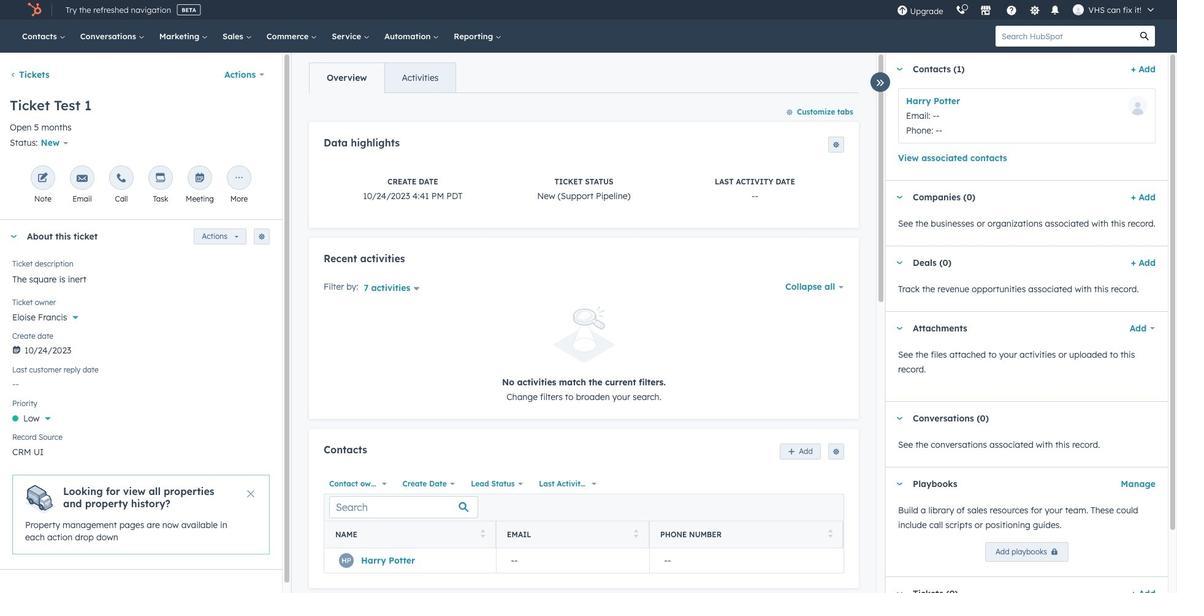 Task type: locate. For each thing, give the bounding box(es) containing it.
marketplaces image
[[980, 6, 991, 17]]

2 press to sort. image from the left
[[828, 530, 833, 539]]

create a note image
[[37, 173, 48, 185]]

Search search field
[[329, 497, 478, 519]]

caret image
[[896, 196, 903, 199], [10, 235, 17, 238]]

2 caret image from the top
[[896, 261, 903, 265]]

press to sort. image for second press to sort. 'element' from left
[[634, 530, 638, 539]]

jer mill image
[[1073, 4, 1084, 15]]

create an email image
[[77, 173, 88, 185]]

0 horizontal spatial press to sort. element
[[480, 530, 485, 540]]

5 caret image from the top
[[896, 483, 903, 486]]

navigation
[[309, 63, 456, 93]]

close image
[[247, 491, 254, 498]]

None text field
[[12, 267, 270, 291]]

1 press to sort. image from the left
[[634, 530, 638, 539]]

2 horizontal spatial press to sort. element
[[828, 530, 833, 540]]

alert
[[324, 307, 844, 404], [12, 475, 270, 555]]

1 horizontal spatial press to sort. element
[[634, 530, 638, 540]]

press to sort. image
[[634, 530, 638, 539], [828, 530, 833, 539]]

press to sort. element
[[480, 530, 485, 540], [634, 530, 638, 540], [828, 530, 833, 540]]

3 press to sort. element from the left
[[828, 530, 833, 540]]

0 vertical spatial alert
[[324, 307, 844, 404]]

caret image
[[896, 68, 903, 71], [896, 261, 903, 265], [896, 327, 903, 330], [896, 417, 903, 420], [896, 483, 903, 486]]

1 vertical spatial caret image
[[10, 235, 17, 238]]

1 horizontal spatial press to sort. image
[[828, 530, 833, 539]]

1 vertical spatial alert
[[12, 475, 270, 555]]

2 press to sort. element from the left
[[634, 530, 638, 540]]

press to sort. image
[[480, 530, 485, 539]]

1 horizontal spatial caret image
[[896, 196, 903, 199]]

more activities, menu pop up image
[[234, 173, 245, 185]]

0 horizontal spatial press to sort. image
[[634, 530, 638, 539]]

menu
[[891, 0, 1162, 20]]

3 caret image from the top
[[896, 327, 903, 330]]



Task type: describe. For each thing, give the bounding box(es) containing it.
1 press to sort. element from the left
[[480, 530, 485, 540]]

manage card settings image
[[258, 234, 265, 241]]

0 horizontal spatial caret image
[[10, 235, 17, 238]]

1 horizontal spatial alert
[[324, 307, 844, 404]]

Search HubSpot search field
[[996, 26, 1134, 47]]

schedule a meeting image
[[194, 173, 205, 185]]

0 vertical spatial caret image
[[896, 196, 903, 199]]

press to sort. image for 1st press to sort. 'element' from the right
[[828, 530, 833, 539]]

1 caret image from the top
[[896, 68, 903, 71]]

-- text field
[[12, 373, 270, 393]]

0 horizontal spatial alert
[[12, 475, 270, 555]]

MM/DD/YYYY text field
[[12, 339, 270, 359]]

make a phone call image
[[116, 173, 127, 185]]

create a task image
[[155, 173, 166, 185]]

4 caret image from the top
[[896, 417, 903, 420]]



Task type: vqa. For each thing, say whether or not it's contained in the screenshot.
"CREATE A NOTE" image
yes



